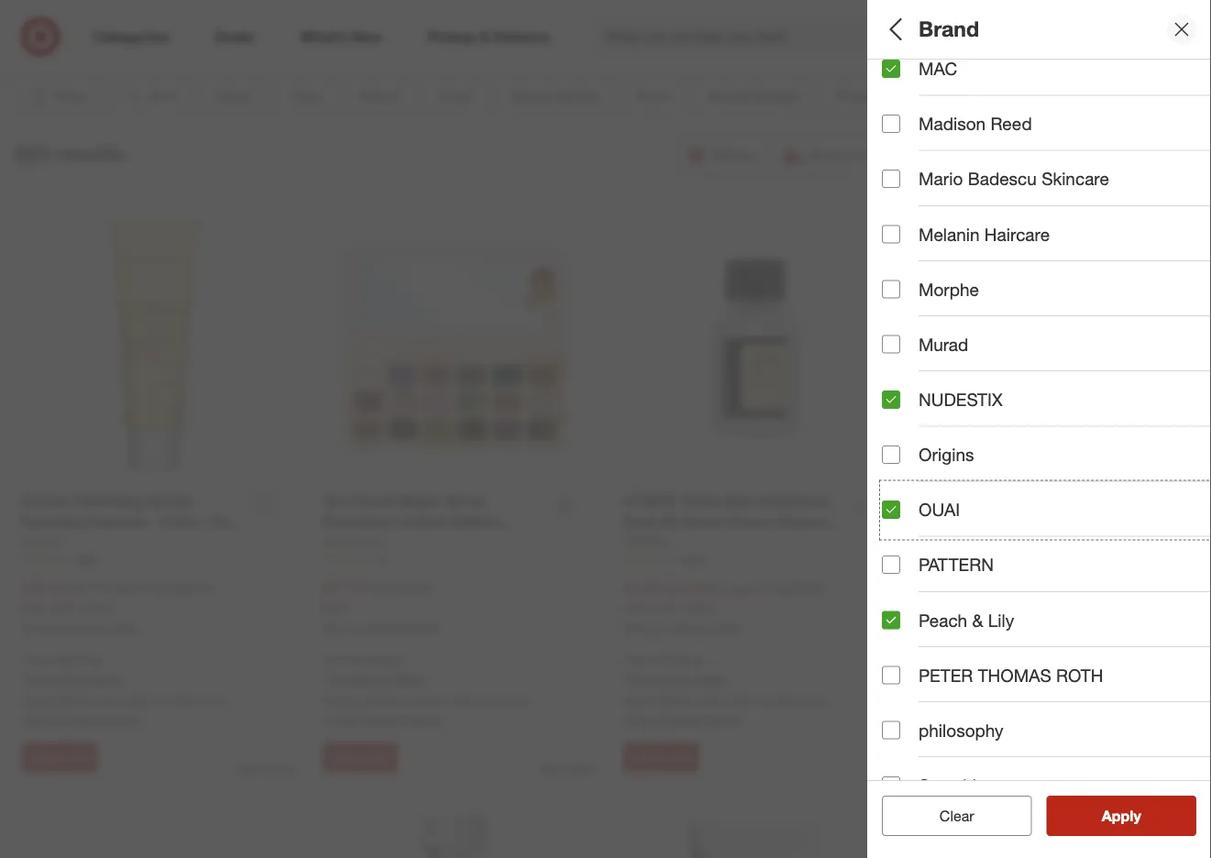 Task type: describe. For each thing, give the bounding box(es) containing it.
clear button
[[882, 796, 1032, 836]]

see results button
[[1047, 796, 1197, 836]]

exclusions for 3rd check nearby stores button from the left's exclusions apply. link
[[628, 671, 689, 687]]

clear for clear
[[940, 807, 974, 825]]

reg inside $5.95 ( $5.89 /fluid ounce ) reg $8.50 sale ends today when purchased online
[[772, 581, 791, 597]]

see
[[1083, 807, 1109, 825]]

) inside $5.95 ( $5.89 /fluid ounce ) reg $8.50 sale ends today when purchased online
[[765, 581, 769, 597]]

peter
[[919, 665, 973, 686]]

-
[[964, 580, 970, 598]]

Murad checkbox
[[882, 335, 900, 354]]

$27.00
[[323, 579, 366, 597]]

$3.50
[[924, 580, 960, 598]]

$5.95
[[623, 579, 659, 597]]

ouai
[[919, 499, 960, 520]]

nearby for $27.00
[[363, 711, 402, 727]]

price
[[882, 399, 925, 421]]

search
[[966, 29, 1010, 47]]

shipping inside free shipping * * exclusions apply.
[[953, 653, 1002, 669]]

OUAI checkbox
[[882, 501, 900, 519]]

haircare
[[985, 224, 1050, 245]]

$24.00 ( $5.71 /ounce ) reg $30.00 sale ends today when purchased online
[[22, 579, 211, 636]]

pattern
[[919, 554, 994, 575]]

Morphe checkbox
[[882, 280, 900, 298]]

$3.50 - $8.40 sale ends today when purchased online
[[924, 580, 1041, 636]]

color button
[[882, 252, 1211, 316]]

free shipping * * exclusions apply. not available at austin south lamar check nearby stores for $27.00
[[323, 652, 528, 727]]

purchased inside $27.00 reg $54.00 sale when purchased online
[[354, 622, 406, 636]]

shade range button
[[882, 445, 1211, 509]]

brand for brand
[[919, 16, 979, 42]]

free inside free shipping * * exclusions apply.
[[924, 653, 950, 669]]

available for $27.00
[[347, 693, 396, 709]]

product form button
[[882, 509, 1211, 573]]

$5.71
[[73, 581, 104, 597]]

$24.00
[[22, 579, 65, 597]]

health facts
[[882, 592, 986, 613]]

nudestix
[[919, 389, 1003, 410]]

free for exclusions apply. link corresponding to check nearby stores button for $24.00
[[22, 652, 47, 668]]

1997 link
[[623, 551, 888, 567]]

apply. for exclusions apply. link corresponding to check nearby stores button for $24.00
[[91, 671, 125, 687]]

deals button
[[882, 60, 1211, 124]]

apply
[[1102, 807, 1141, 825]]

clear all
[[930, 807, 984, 825]]

beverly
[[941, 224, 984, 240]]

purchased inside $5.95 ( $5.89 /fluid ounce ) reg $8.50 sale ends today when purchased online
[[655, 622, 707, 636]]

thomas
[[978, 665, 1051, 686]]

What can we help you find? suggestions appear below search field
[[595, 17, 979, 57]]

stores for $27.00
[[406, 711, 441, 727]]

rating
[[936, 335, 990, 356]]

online inside $24.00 ( $5.71 /ounce ) reg $30.00 sale ends today when purchased online
[[109, 622, 138, 636]]

south for $27.00
[[454, 693, 488, 709]]

south for $24.00
[[153, 693, 187, 709]]

benefit button
[[882, 637, 1211, 701]]

product
[[882, 528, 948, 549]]

/fluid
[[698, 581, 726, 597]]

Melanin Haircare checkbox
[[882, 225, 900, 243]]

brand anastasia beverly hills; beautyblender; beekman 1802; b
[[882, 200, 1211, 240]]

health
[[882, 592, 936, 613]]

price button
[[882, 381, 1211, 445]]

when inside $3.50 - $8.40 sale ends today when purchased online
[[924, 623, 953, 636]]

skincare
[[1042, 168, 1109, 189]]

online inside $5.95 ( $5.89 /fluid ounce ) reg $8.50 sale ends today when purchased online
[[710, 622, 740, 636]]

peach & lily
[[919, 610, 1014, 631]]

murad
[[919, 334, 968, 355]]

facts
[[941, 592, 986, 613]]

stores for $24.00
[[105, 711, 140, 727]]

beekman
[[1112, 224, 1166, 240]]

smashbox
[[919, 775, 1002, 796]]

philosophy checkbox
[[882, 721, 900, 740]]

clear all button
[[882, 796, 1032, 836]]

today inside $3.50 - $8.40 sale ends today when purchased online
[[985, 601, 1017, 617]]

when inside $27.00 reg $54.00 sale when purchased online
[[323, 622, 351, 636]]

3 check nearby stores button from the left
[[623, 710, 742, 729]]

apply. inside free shipping * * exclusions apply.
[[994, 672, 1028, 688]]

NUDESTIX checkbox
[[882, 390, 900, 409]]

( for $5.95
[[663, 581, 666, 597]]

ends inside $3.50 - $8.40 sale ends today when purchased online
[[953, 601, 981, 617]]

all filters
[[882, 16, 970, 42]]

3 stores from the left
[[707, 711, 742, 727]]

6 link
[[323, 551, 587, 567]]

$8.40
[[974, 580, 1010, 598]]

guest
[[882, 335, 931, 356]]

when inside $5.95 ( $5.89 /fluid ounce ) reg $8.50 sale ends today when purchased online
[[623, 622, 652, 636]]

$27.00 reg $54.00 sale when purchased online
[[323, 579, 439, 636]]

filters
[[913, 16, 970, 42]]

health facts button
[[882, 573, 1211, 637]]

apply. for 3rd check nearby stores button from the left's exclusions apply. link
[[693, 671, 727, 687]]

check nearby stores button for $27.00
[[323, 710, 441, 729]]

apply button
[[1047, 796, 1197, 836]]

sale inside $27.00 reg $54.00 sale when purchased online
[[323, 600, 348, 616]]

/ounce
[[104, 581, 144, 597]]

mac
[[919, 58, 957, 79]]

reed
[[991, 113, 1032, 134]]

( for $24.00
[[69, 581, 73, 597]]

865 link
[[22, 551, 286, 567]]

origins
[[919, 444, 974, 465]]

1802;
[[1170, 224, 1202, 240]]

nearby for $24.00
[[62, 711, 101, 727]]

color
[[882, 271, 927, 292]]

wellness standard
[[882, 720, 1036, 741]]

clear for clear all
[[930, 807, 965, 825]]

check for $24.00
[[22, 711, 59, 727]]

b
[[1205, 224, 1211, 240]]

purchased inside $24.00 ( $5.71 /ounce ) reg $30.00 sale ends today when purchased online
[[53, 622, 106, 636]]

shade
[[882, 464, 934, 485]]

wellness standard button
[[882, 701, 1211, 766]]

form
[[953, 528, 996, 549]]

exclusions apply. link up the 'philosophy'
[[929, 672, 1028, 688]]

wellness
[[882, 720, 955, 741]]

anastasia
[[882, 224, 938, 240]]

madison reed
[[919, 113, 1032, 134]]

type button
[[882, 124, 1211, 188]]

$5.95 ( $5.89 /fluid ounce ) reg $8.50 sale ends today when purchased online
[[623, 579, 826, 636]]

peter thomas roth
[[919, 665, 1103, 686]]

melanin
[[919, 224, 980, 245]]

exclusions apply. link for 3rd check nearby stores button from the left
[[628, 671, 727, 687]]

1997
[[680, 552, 705, 566]]

online inside $3.50 - $8.40 sale ends today when purchased online
[[1011, 623, 1041, 636]]

3 lamar from the left
[[792, 693, 829, 709]]

all filters dialog
[[867, 0, 1211, 858]]

guest rating
[[882, 335, 990, 356]]



Task type: locate. For each thing, give the bounding box(es) containing it.
0 horizontal spatial sponsored
[[238, 762, 293, 776]]

1 horizontal spatial austin
[[415, 693, 450, 709]]

reg inside $24.00 ( $5.71 /ounce ) reg $30.00 sale ends today when purchased online
[[151, 581, 169, 597]]

9227
[[981, 553, 1006, 567]]

1 horizontal spatial check nearby stores button
[[323, 710, 441, 729]]

0 horizontal spatial ends
[[50, 600, 79, 616]]

2 check from the left
[[323, 711, 360, 727]]

purchased inside $3.50 - $8.40 sale ends today when purchased online
[[956, 623, 1008, 636]]

1 check from the left
[[22, 711, 59, 727]]

standard
[[960, 720, 1036, 741]]

not for $27.00
[[323, 693, 343, 709]]

apply. up the standard
[[994, 672, 1028, 688]]

when down $27.00
[[323, 622, 351, 636]]

1 horizontal spatial reg
[[370, 581, 389, 597]]

Madison Reed checkbox
[[882, 115, 900, 133]]

0 horizontal spatial check nearby stores button
[[22, 710, 140, 729]]

0 horizontal spatial (
[[69, 581, 73, 597]]

peach
[[919, 610, 967, 631]]

clear left the all at the bottom right of page
[[930, 807, 965, 825]]

2 not from the left
[[323, 693, 343, 709]]

0 horizontal spatial at
[[99, 693, 110, 709]]

online down /ounce
[[109, 622, 138, 636]]

2 horizontal spatial nearby
[[664, 711, 703, 727]]

brand up mac
[[919, 16, 979, 42]]

1 horizontal spatial check
[[323, 711, 360, 727]]

range
[[939, 464, 992, 485]]

sponsored for $24.00
[[238, 762, 293, 776]]

0 horizontal spatial stores
[[105, 711, 140, 727]]

results right see
[[1113, 807, 1161, 825]]

3 reg from the left
[[772, 581, 791, 597]]

at for $24.00
[[99, 693, 110, 709]]

MAC checkbox
[[882, 60, 900, 78]]

2 horizontal spatial check nearby stores button
[[623, 710, 742, 729]]

1 horizontal spatial available
[[347, 693, 396, 709]]

brand dialog
[[867, 0, 1211, 858]]

2 reg from the left
[[370, 581, 389, 597]]

results for see results
[[1113, 807, 1161, 825]]

purchased down $5.71 at the bottom
[[53, 622, 106, 636]]

clear inside brand "dialog"
[[940, 807, 974, 825]]

lamar for $27.00
[[491, 693, 528, 709]]

not for $24.00
[[22, 693, 42, 709]]

$30.00
[[173, 581, 211, 597]]

reg down 6
[[370, 581, 389, 597]]

2 ) from the left
[[765, 581, 769, 597]]

sale down $3.50
[[924, 601, 950, 617]]

PETER THOMAS ROTH checkbox
[[882, 666, 900, 684]]

shipping
[[51, 652, 100, 668], [352, 652, 401, 668], [652, 652, 701, 668], [953, 653, 1002, 669]]

apply. down $5.95 ( $5.89 /fluid ounce ) reg $8.50 sale ends today when purchased online
[[693, 671, 727, 687]]

roth
[[1056, 665, 1103, 686]]

584
[[15, 141, 50, 167]]

sale inside $5.95 ( $5.89 /fluid ounce ) reg $8.50 sale ends today when purchased online
[[623, 600, 649, 616]]

check for $27.00
[[323, 711, 360, 727]]

1 horizontal spatial )
[[765, 581, 769, 597]]

search button
[[966, 17, 1010, 61]]

0 horizontal spatial lamar
[[190, 693, 227, 709]]

0 horizontal spatial south
[[153, 693, 187, 709]]

2 horizontal spatial ends
[[953, 601, 981, 617]]

free down "$24.00"
[[22, 652, 47, 668]]

2 horizontal spatial today
[[985, 601, 1017, 617]]

1 horizontal spatial free shipping * * exclusions apply. not available at austin south lamar check nearby stores
[[323, 652, 528, 727]]

2 sponsored from the left
[[539, 762, 594, 776]]

reg
[[151, 581, 169, 597], [370, 581, 389, 597], [772, 581, 791, 597]]

shipping for exclusions apply. link corresponding to $27.00 check nearby stores button
[[352, 652, 401, 668]]

when down health facts
[[924, 623, 953, 636]]

&
[[972, 610, 983, 631]]

sale down "$24.00"
[[22, 600, 47, 616]]

shipping for 3rd check nearby stores button from the left's exclusions apply. link
[[652, 652, 701, 668]]

product form
[[882, 528, 996, 549]]

0 horizontal spatial free shipping * * exclusions apply. not available at austin south lamar check nearby stores
[[22, 652, 227, 727]]

lamar
[[190, 693, 227, 709], [491, 693, 528, 709], [792, 693, 829, 709]]

1 vertical spatial brand
[[882, 200, 932, 222]]

( right $5.95
[[663, 581, 666, 597]]

purchased down $5.89
[[655, 622, 707, 636]]

1 horizontal spatial lamar
[[491, 693, 528, 709]]

mario badescu skincare
[[919, 168, 1109, 189]]

ends down "$24.00"
[[50, 600, 79, 616]]

1 not from the left
[[22, 693, 42, 709]]

beautyblender;
[[1019, 224, 1108, 240]]

type
[[882, 143, 921, 164]]

2 clear from the left
[[940, 807, 974, 825]]

1 ( from the left
[[69, 581, 73, 597]]

0 horizontal spatial austin
[[114, 693, 149, 709]]

shipping down $27.00 reg $54.00 sale when purchased online
[[352, 652, 401, 668]]

shipping down &
[[953, 653, 1002, 669]]

1 clear from the left
[[930, 807, 965, 825]]

3 not from the left
[[623, 693, 644, 709]]

0 horizontal spatial check
[[22, 711, 59, 727]]

online inside $27.00 reg $54.00 sale when purchased online
[[410, 622, 439, 636]]

ounce
[[730, 581, 765, 597]]

not
[[22, 693, 42, 709], [323, 693, 343, 709], [623, 693, 644, 709]]

at
[[99, 693, 110, 709], [400, 693, 411, 709], [701, 693, 712, 709]]

when inside $24.00 ( $5.71 /ounce ) reg $30.00 sale ends today when purchased online
[[22, 622, 50, 636]]

PATTERN checkbox
[[882, 556, 900, 574]]

1 horizontal spatial nearby
[[363, 711, 402, 727]]

0 horizontal spatial results
[[56, 141, 124, 167]]

online down $54.00
[[410, 622, 439, 636]]

lamar for $24.00
[[190, 693, 227, 709]]

3 nearby from the left
[[664, 711, 703, 727]]

584 results
[[15, 141, 124, 167]]

(
[[69, 581, 73, 597], [663, 581, 666, 597]]

Origins checkbox
[[882, 446, 900, 464]]

exclusions apply. link for check nearby stores button for $24.00
[[26, 671, 125, 687]]

online down /fluid
[[710, 622, 740, 636]]

sale down $5.95
[[623, 600, 649, 616]]

advertisement region
[[55, 0, 1156, 43]]

results inside button
[[1113, 807, 1161, 825]]

2 horizontal spatial lamar
[[792, 693, 829, 709]]

shade range
[[882, 464, 992, 485]]

3 at from the left
[[701, 693, 712, 709]]

1 at from the left
[[99, 693, 110, 709]]

2 ( from the left
[[663, 581, 666, 597]]

exclusions
[[26, 671, 87, 687], [327, 671, 388, 687], [628, 671, 689, 687], [929, 672, 990, 688]]

2 horizontal spatial south
[[755, 693, 789, 709]]

ends down $5.89
[[652, 600, 680, 616]]

apply. for exclusions apply. link corresponding to $27.00 check nearby stores button
[[392, 671, 426, 687]]

free for 3rd check nearby stores button from the left's exclusions apply. link
[[623, 652, 649, 668]]

1 austin from the left
[[114, 693, 149, 709]]

2 horizontal spatial check
[[623, 711, 661, 727]]

exclusions for exclusions apply. link corresponding to check nearby stores button for $24.00
[[26, 671, 87, 687]]

3 available from the left
[[648, 693, 697, 709]]

free down $27.00 reg $54.00 sale when purchased online
[[323, 652, 348, 668]]

2 lamar from the left
[[491, 693, 528, 709]]

clear
[[930, 807, 965, 825], [940, 807, 974, 825]]

1 lamar from the left
[[190, 693, 227, 709]]

2 nearby from the left
[[363, 711, 402, 727]]

free down $5.95
[[623, 652, 649, 668]]

1 available from the left
[[46, 693, 95, 709]]

Mario Badescu Skincare checkbox
[[882, 170, 900, 188]]

apply. down $27.00 reg $54.00 sale when purchased online
[[392, 671, 426, 687]]

when
[[22, 622, 50, 636], [323, 622, 351, 636], [623, 622, 652, 636], [924, 623, 953, 636]]

free down peach
[[924, 653, 950, 669]]

reg left $8.50
[[772, 581, 791, 597]]

1 horizontal spatial results
[[1113, 807, 1161, 825]]

melanin haircare
[[919, 224, 1050, 245]]

check nearby stores button
[[22, 710, 140, 729], [323, 710, 441, 729], [623, 710, 742, 729]]

today down /fluid
[[684, 600, 716, 616]]

purchased down $54.00
[[354, 622, 406, 636]]

today inside $24.00 ( $5.71 /ounce ) reg $30.00 sale ends today when purchased online
[[82, 600, 114, 616]]

brand up "anastasia"
[[882, 200, 932, 222]]

0 horizontal spatial not
[[22, 693, 42, 709]]

1 stores from the left
[[105, 711, 140, 727]]

sale down $27.00
[[323, 600, 348, 616]]

all
[[882, 16, 907, 42]]

2 horizontal spatial reg
[[772, 581, 791, 597]]

0 horizontal spatial available
[[46, 693, 95, 709]]

9227 link
[[924, 552, 1190, 568]]

ends inside $24.00 ( $5.71 /ounce ) reg $30.00 sale ends today when purchased online
[[50, 600, 79, 616]]

) down 865 link
[[144, 581, 147, 597]]

3 south from the left
[[755, 693, 789, 709]]

mario
[[919, 168, 963, 189]]

) inside $24.00 ( $5.71 /ounce ) reg $30.00 sale ends today when purchased online
[[144, 581, 147, 597]]

results right the 584
[[56, 141, 124, 167]]

madison
[[919, 113, 986, 134]]

3 free shipping * * exclusions apply. not available at austin south lamar check nearby stores from the left
[[623, 652, 829, 727]]

1 horizontal spatial ends
[[652, 600, 680, 616]]

purchased
[[53, 622, 106, 636], [354, 622, 406, 636], [655, 622, 707, 636], [956, 623, 1008, 636]]

2 check nearby stores button from the left
[[323, 710, 441, 729]]

sale
[[22, 600, 47, 616], [323, 600, 348, 616], [623, 600, 649, 616], [924, 601, 950, 617]]

1 free shipping * * exclusions apply. not available at austin south lamar check nearby stores from the left
[[22, 652, 227, 727]]

philosophy
[[919, 720, 1004, 741]]

shipping down $5.95 ( $5.89 /fluid ounce ) reg $8.50 sale ends today when purchased online
[[652, 652, 701, 668]]

1 sponsored from the left
[[238, 762, 293, 776]]

exclusions apply. link down $27.00 reg $54.00 sale when purchased online
[[327, 671, 426, 687]]

shipping for exclusions apply. link corresponding to check nearby stores button for $24.00
[[51, 652, 100, 668]]

exclusions apply. link for $27.00 check nearby stores button
[[327, 671, 426, 687]]

brand
[[919, 16, 979, 42], [882, 200, 932, 222]]

$8.50
[[795, 581, 826, 597]]

hills;
[[988, 224, 1016, 240]]

check nearby stores button for $24.00
[[22, 710, 140, 729]]

2 south from the left
[[454, 693, 488, 709]]

) down 1997 link
[[765, 581, 769, 597]]

sale inside $24.00 ( $5.71 /ounce ) reg $30.00 sale ends today when purchased online
[[22, 600, 47, 616]]

2 horizontal spatial at
[[701, 693, 712, 709]]

( inside $24.00 ( $5.71 /ounce ) reg $30.00 sale ends today when purchased online
[[69, 581, 73, 597]]

1 horizontal spatial stores
[[406, 711, 441, 727]]

2 at from the left
[[400, 693, 411, 709]]

austin
[[114, 693, 149, 709], [415, 693, 450, 709], [715, 693, 751, 709]]

2 horizontal spatial stores
[[707, 711, 742, 727]]

austin for $27.00
[[415, 693, 450, 709]]

exclusions apply. link down $5.95 ( $5.89 /fluid ounce ) reg $8.50 sale ends today when purchased online
[[628, 671, 727, 687]]

2 free shipping * * exclusions apply. not available at austin south lamar check nearby stores from the left
[[323, 652, 528, 727]]

ends
[[50, 600, 79, 616], [652, 600, 680, 616], [953, 601, 981, 617]]

2 horizontal spatial not
[[623, 693, 644, 709]]

1 vertical spatial results
[[1113, 807, 1161, 825]]

2 austin from the left
[[415, 693, 450, 709]]

1 horizontal spatial sponsored
[[539, 762, 594, 776]]

2 stores from the left
[[406, 711, 441, 727]]

shipping down $24.00 ( $5.71 /ounce ) reg $30.00 sale ends today when purchased online
[[51, 652, 100, 668]]

sponsored for $27.00
[[539, 762, 594, 776]]

clear inside all filters dialog
[[930, 807, 965, 825]]

$5.89
[[666, 581, 698, 597]]

ends inside $5.95 ( $5.89 /fluid ounce ) reg $8.50 sale ends today when purchased online
[[652, 600, 680, 616]]

2 horizontal spatial austin
[[715, 693, 751, 709]]

1 horizontal spatial at
[[400, 693, 411, 709]]

1 horizontal spatial south
[[454, 693, 488, 709]]

1 south from the left
[[153, 693, 187, 709]]

( right "$24.00"
[[69, 581, 73, 597]]

0 horizontal spatial today
[[82, 600, 114, 616]]

$54.00
[[392, 581, 431, 597]]

1 horizontal spatial today
[[684, 600, 716, 616]]

today down $5.71 at the bottom
[[82, 600, 114, 616]]

all
[[969, 807, 984, 825]]

3 austin from the left
[[715, 693, 751, 709]]

2 horizontal spatial available
[[648, 693, 697, 709]]

purchased down the facts
[[956, 623, 1008, 636]]

online up benefit button
[[1011, 623, 1041, 636]]

reg inside $27.00 reg $54.00 sale when purchased online
[[370, 581, 389, 597]]

Peach & Lily checkbox
[[882, 611, 900, 629]]

today inside $5.95 ( $5.89 /fluid ounce ) reg $8.50 sale ends today when purchased online
[[684, 600, 716, 616]]

available for $24.00
[[46, 693, 95, 709]]

0 horizontal spatial nearby
[[62, 711, 101, 727]]

1 nearby from the left
[[62, 711, 101, 727]]

7
[[1180, 19, 1185, 30]]

free for exclusions apply. link corresponding to $27.00 check nearby stores button
[[323, 652, 348, 668]]

0 vertical spatial results
[[56, 141, 124, 167]]

sponsored
[[238, 762, 293, 776], [539, 762, 594, 776]]

benefit
[[882, 656, 941, 677]]

guest rating button
[[882, 316, 1211, 381]]

apply. down $24.00 ( $5.71 /ounce ) reg $30.00 sale ends today when purchased online
[[91, 671, 125, 687]]

6
[[379, 552, 385, 566]]

sale inside $3.50 - $8.40 sale ends today when purchased online
[[924, 601, 950, 617]]

1 reg from the left
[[151, 581, 169, 597]]

morphe
[[919, 279, 979, 300]]

3 check from the left
[[623, 711, 661, 727]]

at for $27.00
[[400, 693, 411, 709]]

2 horizontal spatial free shipping * * exclusions apply. not available at austin south lamar check nearby stores
[[623, 652, 829, 727]]

1 ) from the left
[[144, 581, 147, 597]]

1 horizontal spatial not
[[323, 693, 343, 709]]

free shipping * * exclusions apply. not available at austin south lamar check nearby stores for $24.00
[[22, 652, 227, 727]]

1 check nearby stores button from the left
[[22, 710, 140, 729]]

results for 584 results
[[56, 141, 124, 167]]

lily
[[988, 610, 1014, 631]]

exclusions apply. link down $24.00 ( $5.71 /ounce ) reg $30.00 sale ends today when purchased online
[[26, 671, 125, 687]]

brand for brand anastasia beverly hills; beautyblender; beekman 1802; b
[[882, 200, 932, 222]]

when down $5.95
[[623, 622, 652, 636]]

1 horizontal spatial (
[[663, 581, 666, 597]]

( inside $5.95 ( $5.89 /fluid ounce ) reg $8.50 sale ends today when purchased online
[[663, 581, 666, 597]]

stores
[[105, 711, 140, 727], [406, 711, 441, 727], [707, 711, 742, 727]]

865
[[78, 552, 97, 566]]

2 available from the left
[[347, 693, 396, 709]]

brand inside brand anastasia beverly hills; beautyblender; beekman 1802; b
[[882, 200, 932, 222]]

ends down -
[[953, 601, 981, 617]]

exclusions inside free shipping * * exclusions apply.
[[929, 672, 990, 688]]

when down "$24.00"
[[22, 622, 50, 636]]

0 horizontal spatial reg
[[151, 581, 169, 597]]

austin for $24.00
[[114, 693, 149, 709]]

check
[[22, 711, 59, 727], [323, 711, 360, 727], [623, 711, 661, 727]]

brand inside "dialog"
[[919, 16, 979, 42]]

today down $8.40
[[985, 601, 1017, 617]]

reg down 865 link
[[151, 581, 169, 597]]

exclusions apply. link
[[26, 671, 125, 687], [327, 671, 426, 687], [628, 671, 727, 687], [929, 672, 1028, 688]]

clear down smashbox
[[940, 807, 974, 825]]

0 horizontal spatial )
[[144, 581, 147, 597]]

online
[[109, 622, 138, 636], [410, 622, 439, 636], [710, 622, 740, 636], [1011, 623, 1041, 636]]

free shipping * * exclusions apply.
[[924, 653, 1028, 688]]

0 vertical spatial brand
[[919, 16, 979, 42]]

exclusions for exclusions apply. link corresponding to $27.00 check nearby stores button
[[327, 671, 388, 687]]

*
[[100, 652, 104, 668], [401, 652, 405, 668], [701, 652, 706, 668], [1002, 653, 1007, 669], [22, 671, 26, 687], [323, 671, 327, 687], [623, 671, 628, 687], [924, 672, 929, 688]]



Task type: vqa. For each thing, say whether or not it's contained in the screenshot.
Pickup & Delivery
no



